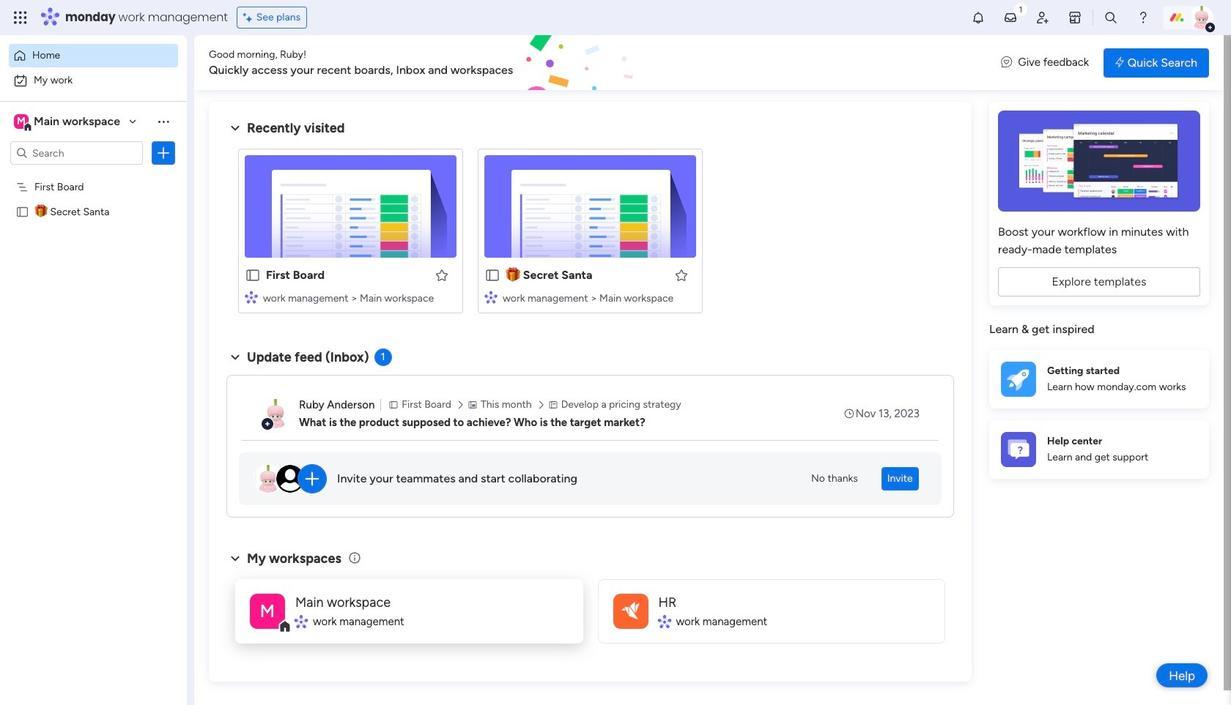 Task type: describe. For each thing, give the bounding box(es) containing it.
see plans image
[[243, 10, 256, 26]]

select product image
[[13, 10, 28, 25]]

update feed image
[[1003, 10, 1018, 25]]

add to favorites image for public board image
[[435, 268, 449, 282]]

templates image image
[[1002, 111, 1196, 212]]

workspace selection element
[[14, 113, 122, 132]]

Search in workspace field
[[31, 145, 122, 162]]

component image
[[295, 616, 308, 629]]

workspace options image
[[156, 114, 171, 129]]

help image
[[1136, 10, 1150, 25]]

v2 bolt switch image
[[1115, 55, 1124, 71]]

invite members image
[[1035, 10, 1050, 25]]

v2 user feedback image
[[1001, 54, 1012, 71]]

0 horizontal spatial public board image
[[15, 204, 29, 218]]

monday marketplace image
[[1068, 10, 1082, 25]]

ruby anderson image
[[1190, 6, 1213, 29]]

2 workspace image from the left
[[613, 594, 648, 629]]

close update feed (inbox) image
[[226, 349, 244, 366]]

search everything image
[[1104, 10, 1118, 25]]

getting started element
[[989, 350, 1209, 409]]

0 vertical spatial option
[[9, 44, 178, 67]]

add to favorites image for right public board icon
[[674, 268, 689, 282]]

1 workspace image from the left
[[250, 594, 285, 629]]

0 horizontal spatial workspace image
[[14, 114, 29, 130]]



Task type: vqa. For each thing, say whether or not it's contained in the screenshot.
the left component Image
yes



Task type: locate. For each thing, give the bounding box(es) containing it.
public board image
[[245, 267, 261, 284]]

close my workspaces image
[[226, 550, 244, 568]]

1 horizontal spatial workspace image
[[622, 598, 639, 625]]

help center element
[[989, 420, 1209, 479]]

quick search results list box
[[226, 137, 954, 331]]

workspace image inside image
[[622, 598, 639, 625]]

0 vertical spatial workspace image
[[14, 114, 29, 130]]

1 horizontal spatial workspace image
[[613, 594, 648, 629]]

workspace image
[[14, 114, 29, 130], [622, 598, 639, 625]]

list box
[[0, 171, 187, 422]]

2 add to favorites image from the left
[[674, 268, 689, 282]]

public board image
[[15, 204, 29, 218], [484, 267, 500, 284]]

1 vertical spatial option
[[9, 69, 178, 92]]

ruby anderson image
[[261, 399, 290, 429]]

1 horizontal spatial add to favorites image
[[674, 268, 689, 282]]

notifications image
[[971, 10, 986, 25]]

0 horizontal spatial add to favorites image
[[435, 268, 449, 282]]

add to favorites image
[[435, 268, 449, 282], [674, 268, 689, 282]]

0 vertical spatial public board image
[[15, 204, 29, 218]]

1 element
[[374, 349, 392, 366]]

1 vertical spatial workspace image
[[622, 598, 639, 625]]

close recently visited image
[[226, 119, 244, 137]]

1 vertical spatial public board image
[[484, 267, 500, 284]]

options image
[[156, 146, 171, 160]]

option
[[9, 44, 178, 67], [9, 69, 178, 92], [0, 173, 187, 176]]

component image
[[245, 291, 258, 304]]

1 add to favorites image from the left
[[435, 268, 449, 282]]

workspace image
[[250, 594, 285, 629], [613, 594, 648, 629]]

1 image
[[1014, 1, 1027, 17]]

2 vertical spatial option
[[0, 173, 187, 176]]

0 horizontal spatial workspace image
[[250, 594, 285, 629]]

1 horizontal spatial public board image
[[484, 267, 500, 284]]



